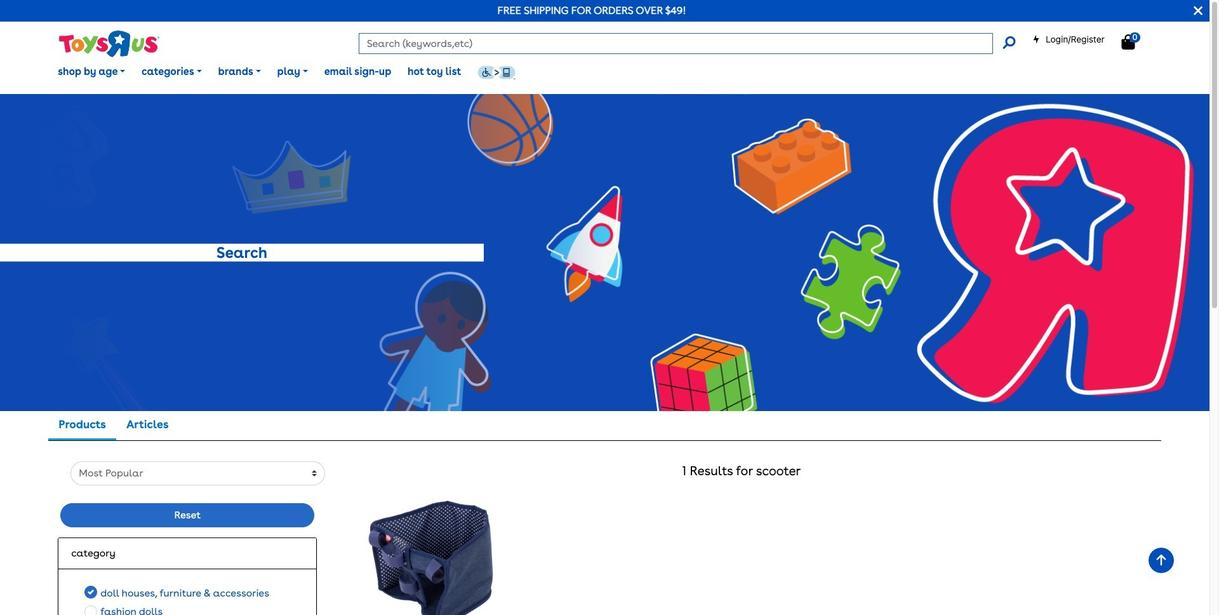 Task type: locate. For each thing, give the bounding box(es) containing it.
shopping bag image
[[1122, 34, 1136, 50]]

Enter Keyword or Item No. search field
[[359, 33, 994, 54]]

menu bar
[[50, 50, 1210, 94]]

close button image
[[1195, 4, 1203, 18]]

main content
[[0, 94, 1210, 615]]

toys r us image
[[58, 29, 160, 58]]

gotz bike seat blue clouds - for dolls up to 20 in image
[[368, 500, 495, 615]]

None search field
[[359, 33, 1016, 54]]

tab list
[[48, 411, 179, 440]]



Task type: describe. For each thing, give the bounding box(es) containing it.
category element
[[71, 546, 304, 561]]

this icon serves as a link to download the essential accessibility assistive technology app for individuals with physical disabilities. it is featured as part of our commitment to diversity and inclusion. image
[[478, 65, 516, 79]]



Task type: vqa. For each thing, say whether or not it's contained in the screenshot.
understand.
no



